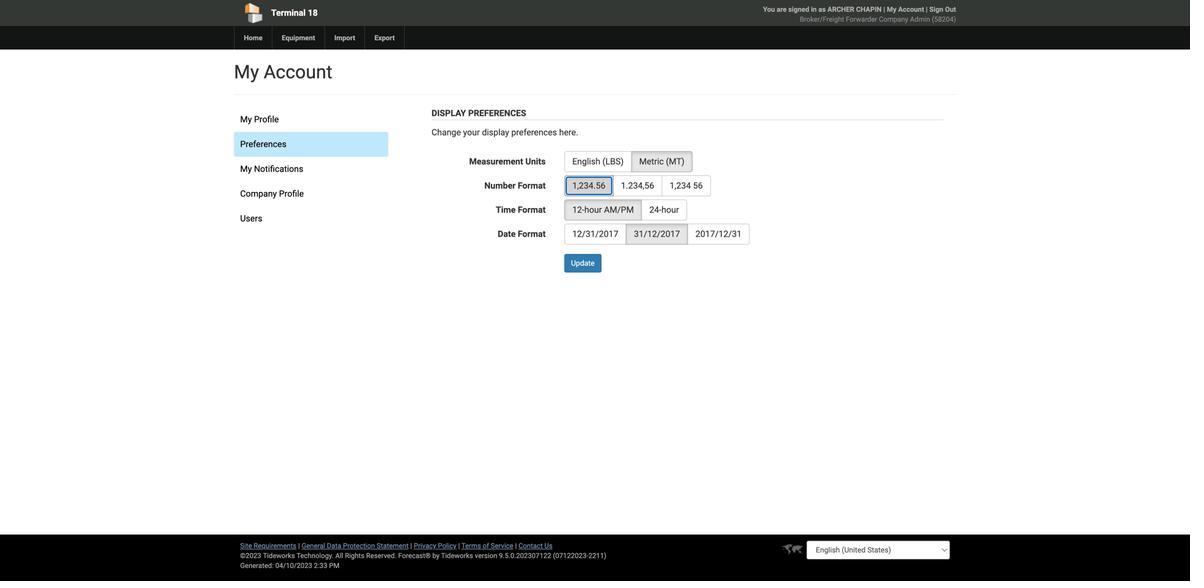 Task type: locate. For each thing, give the bounding box(es) containing it.
format
[[518, 181, 546, 191], [518, 205, 546, 215], [518, 229, 546, 239]]

company up the users
[[240, 189, 277, 199]]

profile for company profile
[[279, 189, 304, 199]]

contact us link
[[519, 542, 553, 550]]

0 vertical spatial account
[[899, 5, 925, 13]]

0 horizontal spatial profile
[[254, 114, 279, 125]]

account down 'equipment' 'link'
[[264, 61, 333, 83]]

my notifications
[[240, 164, 304, 174]]

service
[[491, 542, 514, 550]]

notifications
[[254, 164, 304, 174]]

2 hour from the left
[[662, 205, 679, 215]]

my for my account
[[234, 61, 259, 83]]

hour up 12/31/2017
[[585, 205, 602, 215]]

preferences up display
[[468, 108, 527, 118]]

my right chapin
[[888, 5, 897, 13]]

3 format from the top
[[518, 229, 546, 239]]

my inside you are signed in as archer chapin | my account | sign out broker/freight forwarder company admin (58204)
[[888, 5, 897, 13]]

metric (mt)
[[640, 157, 685, 167]]

1 horizontal spatial company
[[880, 15, 909, 23]]

1 vertical spatial company
[[240, 189, 277, 199]]

profile
[[254, 114, 279, 125], [279, 189, 304, 199]]

account
[[899, 5, 925, 13], [264, 61, 333, 83]]

31/12/2017
[[634, 229, 681, 239]]

terms of service link
[[462, 542, 514, 550]]

0 horizontal spatial company
[[240, 189, 277, 199]]

1 hour from the left
[[585, 205, 602, 215]]

display
[[432, 108, 466, 118]]

my
[[888, 5, 897, 13], [234, 61, 259, 83], [240, 114, 252, 125], [240, 164, 252, 174]]

2211)
[[589, 552, 607, 560]]

1 vertical spatial account
[[264, 61, 333, 83]]

am/pm
[[604, 205, 634, 215]]

number
[[485, 181, 516, 191]]

my for my profile
[[240, 114, 252, 125]]

| up forecast®
[[411, 542, 412, 550]]

requirements
[[254, 542, 297, 550]]

time format
[[496, 205, 546, 215]]

statement
[[377, 542, 409, 550]]

| right chapin
[[884, 5, 886, 13]]

signed
[[789, 5, 810, 13]]

1 horizontal spatial hour
[[662, 205, 679, 215]]

| left sign at the right of page
[[927, 5, 928, 13]]

general data protection statement link
[[302, 542, 409, 550]]

privacy policy link
[[414, 542, 457, 550]]

profile up "my notifications"
[[254, 114, 279, 125]]

2:33
[[314, 562, 328, 570]]

update button
[[565, 254, 602, 273]]

english (lbs)
[[573, 157, 624, 167]]

profile for my profile
[[254, 114, 279, 125]]

12/31/2017
[[573, 229, 619, 239]]

| up 9.5.0.202307122
[[515, 542, 517, 550]]

hour for 24-
[[662, 205, 679, 215]]

24-
[[650, 205, 662, 215]]

profile down the notifications on the top of page
[[279, 189, 304, 199]]

hour
[[585, 205, 602, 215], [662, 205, 679, 215]]

generated:
[[240, 562, 274, 570]]

1 vertical spatial format
[[518, 205, 546, 215]]

reserved.
[[366, 552, 397, 560]]

0 vertical spatial format
[[518, 181, 546, 191]]

2 format from the top
[[518, 205, 546, 215]]

1 horizontal spatial profile
[[279, 189, 304, 199]]

format right 'date'
[[518, 229, 546, 239]]

0 horizontal spatial preferences
[[240, 139, 287, 149]]

my up "my notifications"
[[240, 114, 252, 125]]

12-
[[573, 205, 585, 215]]

2 vertical spatial format
[[518, 229, 546, 239]]

import
[[335, 34, 355, 42]]

my profile
[[240, 114, 279, 125]]

hour down 1,234 on the right top
[[662, 205, 679, 215]]

sign
[[930, 5, 944, 13]]

0 vertical spatial company
[[880, 15, 909, 23]]

(07122023-
[[553, 552, 589, 560]]

tideworks
[[441, 552, 473, 560]]

all
[[336, 552, 343, 560]]

home
[[244, 34, 263, 42]]

account up admin
[[899, 5, 925, 13]]

|
[[884, 5, 886, 13], [927, 5, 928, 13], [298, 542, 300, 550], [411, 542, 412, 550], [459, 542, 460, 550], [515, 542, 517, 550]]

format right time
[[518, 205, 546, 215]]

my down home link
[[234, 61, 259, 83]]

terms
[[462, 542, 481, 550]]

preferences
[[468, 108, 527, 118], [240, 139, 287, 149]]

hour for 12-
[[585, 205, 602, 215]]

change
[[432, 127, 461, 138]]

equipment link
[[272, 26, 325, 50]]

1 vertical spatial profile
[[279, 189, 304, 199]]

0 horizontal spatial account
[[264, 61, 333, 83]]

account inside you are signed in as archer chapin | my account | sign out broker/freight forwarder company admin (58204)
[[899, 5, 925, 13]]

1 horizontal spatial account
[[899, 5, 925, 13]]

0 horizontal spatial hour
[[585, 205, 602, 215]]

policy
[[438, 542, 457, 550]]

english
[[573, 157, 601, 167]]

change your display preferences here.
[[432, 127, 579, 138]]

format down units
[[518, 181, 546, 191]]

0 vertical spatial preferences
[[468, 108, 527, 118]]

chapin
[[857, 5, 882, 13]]

preferences down my profile
[[240, 139, 287, 149]]

12-hour am/pm
[[573, 205, 634, 215]]

0 vertical spatial profile
[[254, 114, 279, 125]]

1.234,56
[[621, 181, 655, 191]]

date format
[[498, 229, 546, 239]]

admin
[[911, 15, 931, 23]]

display
[[482, 127, 510, 138]]

number format
[[485, 181, 546, 191]]

rights
[[345, 552, 365, 560]]

company down the my account 'link' at the top right of page
[[880, 15, 909, 23]]

1 format from the top
[[518, 181, 546, 191]]

my account link
[[888, 5, 925, 13]]

forecast®
[[399, 552, 431, 560]]

©2023 tideworks
[[240, 552, 295, 560]]

my left the notifications on the top of page
[[240, 164, 252, 174]]



Task type: describe. For each thing, give the bounding box(es) containing it.
terminal
[[271, 8, 306, 18]]

site requirements link
[[240, 542, 297, 550]]

by
[[433, 552, 440, 560]]

your
[[463, 127, 480, 138]]

import link
[[325, 26, 365, 50]]

equipment
[[282, 34, 315, 42]]

company profile
[[240, 189, 304, 199]]

(58204)
[[932, 15, 957, 23]]

of
[[483, 542, 489, 550]]

| up tideworks
[[459, 542, 460, 550]]

1,234
[[670, 181, 691, 191]]

24-hour
[[650, 205, 679, 215]]

preferences
[[512, 127, 557, 138]]

time
[[496, 205, 516, 215]]

are
[[777, 5, 787, 13]]

site
[[240, 542, 252, 550]]

here.
[[560, 127, 579, 138]]

my account
[[234, 61, 333, 83]]

out
[[946, 5, 957, 13]]

18
[[308, 8, 318, 18]]

in
[[812, 5, 817, 13]]

display preferences
[[432, 108, 527, 118]]

1,234.56
[[573, 181, 606, 191]]

1 horizontal spatial preferences
[[468, 108, 527, 118]]

terminal 18
[[271, 8, 318, 18]]

general
[[302, 542, 325, 550]]

technology.
[[297, 552, 334, 560]]

us
[[545, 542, 553, 550]]

data
[[327, 542, 342, 550]]

metric
[[640, 157, 664, 167]]

protection
[[343, 542, 375, 550]]

9.5.0.202307122
[[499, 552, 552, 560]]

format for date format
[[518, 229, 546, 239]]

units
[[526, 157, 546, 167]]

archer
[[828, 5, 855, 13]]

update
[[571, 259, 595, 268]]

2017/12/31
[[696, 229, 742, 239]]

contact
[[519, 542, 543, 550]]

export
[[375, 34, 395, 42]]

my for my notifications
[[240, 164, 252, 174]]

pm
[[329, 562, 340, 570]]

users
[[240, 214, 262, 224]]

version
[[475, 552, 498, 560]]

broker/freight
[[800, 15, 845, 23]]

export link
[[365, 26, 404, 50]]

56
[[694, 181, 703, 191]]

measurement
[[470, 157, 524, 167]]

site requirements | general data protection statement | privacy policy | terms of service | contact us ©2023 tideworks technology. all rights reserved. forecast® by tideworks version 9.5.0.202307122 (07122023-2211) generated: 04/10/2023 2:33 pm
[[240, 542, 607, 570]]

privacy
[[414, 542, 436, 550]]

04/10/2023
[[276, 562, 312, 570]]

(mt)
[[666, 157, 685, 167]]

you are signed in as archer chapin | my account | sign out broker/freight forwarder company admin (58204)
[[764, 5, 957, 23]]

1 vertical spatial preferences
[[240, 139, 287, 149]]

terminal 18 link
[[234, 0, 524, 26]]

you
[[764, 5, 776, 13]]

| left general
[[298, 542, 300, 550]]

(lbs)
[[603, 157, 624, 167]]

format for number format
[[518, 181, 546, 191]]

measurement units
[[470, 157, 546, 167]]

format for time format
[[518, 205, 546, 215]]

as
[[819, 5, 826, 13]]

1,234 56
[[670, 181, 703, 191]]

forwarder
[[846, 15, 878, 23]]

home link
[[234, 26, 272, 50]]

date
[[498, 229, 516, 239]]

company inside you are signed in as archer chapin | my account | sign out broker/freight forwarder company admin (58204)
[[880, 15, 909, 23]]

sign out link
[[930, 5, 957, 13]]



Task type: vqa. For each thing, say whether or not it's contained in the screenshot.
5:00
no



